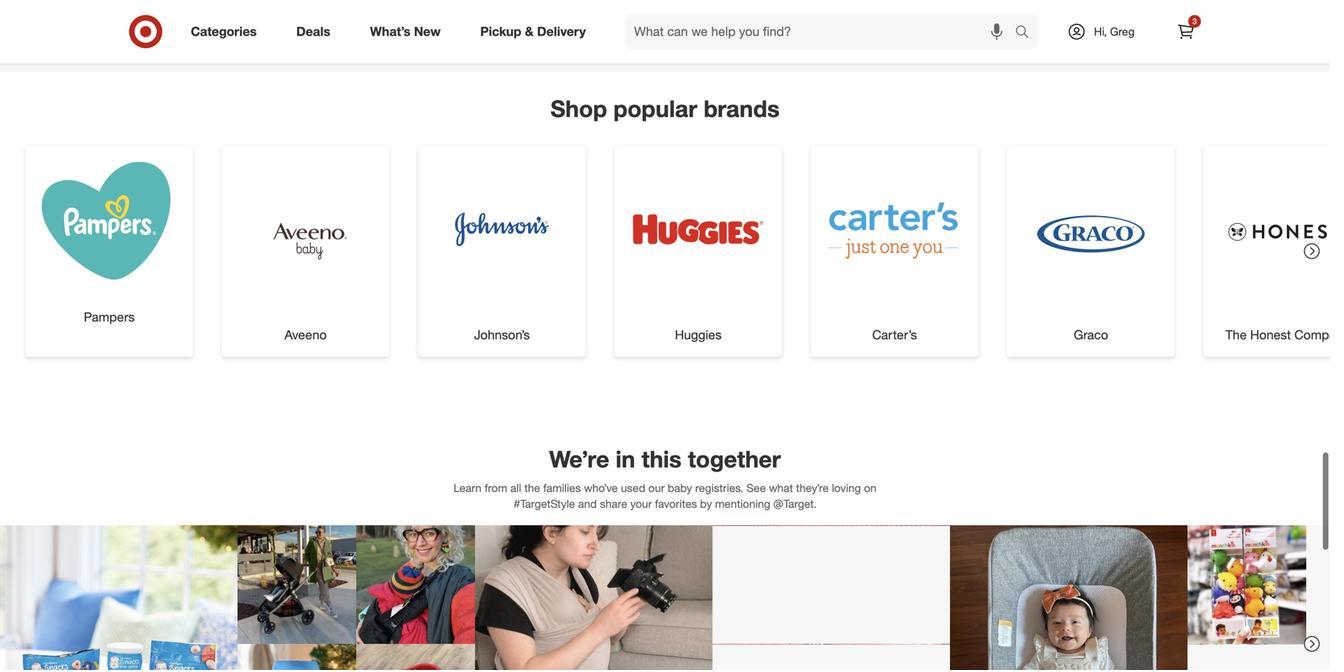 Task type: vqa. For each thing, say whether or not it's contained in the screenshot.
purchased within '$84.95 When purchased online'
no



Task type: describe. For each thing, give the bounding box(es) containing it.
carter's
[[872, 327, 917, 343]]

share
[[600, 497, 627, 511]]

pampers link
[[25, 146, 193, 357]]

what's
[[370, 24, 410, 39]]

registries.
[[695, 481, 743, 495]]

johnson's
[[474, 327, 530, 343]]

aveeno
[[284, 327, 327, 343]]

3
[[1192, 16, 1197, 26]]

greg
[[1110, 25, 1135, 38]]

learn more button
[[622, 3, 708, 38]]

user image by @poppyfreitas image
[[1188, 644, 1306, 671]]

categories link
[[177, 14, 276, 49]]

aveeno link
[[222, 146, 390, 357]]

huggies link
[[614, 146, 782, 357]]

popular
[[613, 95, 697, 123]]

search
[[1008, 25, 1046, 41]]

brands
[[704, 95, 780, 123]]

learn inside button
[[633, 12, 665, 28]]

our
[[648, 481, 665, 495]]

#targetstyle
[[513, 497, 575, 511]]

pickup & delivery link
[[467, 14, 606, 49]]

what
[[769, 481, 793, 495]]

deals link
[[283, 14, 350, 49]]

the
[[1225, 327, 1247, 343]]

families
[[543, 481, 581, 495]]

the honest compa
[[1225, 327, 1330, 343]]

shop popular brands
[[551, 95, 780, 123]]

they're
[[796, 481, 829, 495]]

from
[[485, 481, 507, 495]]

the honest compa link
[[1203, 146, 1330, 357]]

learn inside we're in this together learn from all the families who've used our baby registries. see what they're loving on #targetstyle and share your favorites by mentioning @target.
[[453, 481, 482, 495]]

your
[[630, 497, 652, 511]]

what's new link
[[356, 14, 460, 49]]

more
[[668, 12, 697, 28]]

in
[[616, 446, 635, 474]]

What can we help you find? suggestions appear below search field
[[625, 14, 1019, 49]]

by
[[700, 497, 712, 511]]

on
[[864, 481, 877, 495]]

user image by @thejmama image
[[950, 526, 1188, 671]]

user image by @ohtarget image
[[1188, 526, 1306, 644]]

new
[[414, 24, 441, 39]]

who've
[[584, 481, 618, 495]]

carter's link
[[811, 146, 979, 357]]

all
[[510, 481, 521, 495]]



Task type: locate. For each thing, give the bounding box(es) containing it.
user image by @targetdealfinder image
[[356, 644, 475, 671]]

and
[[578, 497, 597, 511]]

graco link
[[1007, 146, 1175, 357]]

mentioning
[[715, 497, 770, 511]]

@target.
[[773, 497, 817, 511]]

loving
[[832, 481, 861, 495]]

honest
[[1250, 327, 1291, 343]]

learn more
[[633, 12, 697, 28]]

what's new
[[370, 24, 441, 39]]

learn left more at the top right of the page
[[633, 12, 665, 28]]

search button
[[1008, 14, 1046, 52]]

1 vertical spatial learn
[[453, 481, 482, 495]]

user image by @thesheffieldstylistician image
[[356, 526, 475, 644]]

deals
[[296, 24, 330, 39]]

huggies
[[675, 327, 722, 343]]

user image by @chewingbros image
[[238, 644, 356, 671]]

pickup & delivery
[[480, 24, 586, 39]]

delivery
[[537, 24, 586, 39]]

baby
[[668, 481, 692, 495]]

user image by @mackenziehoran image
[[0, 526, 238, 671]]

we're in this together learn from all the families who've used our baby registries. see what they're loving on #targetstyle and share your favorites by mentioning @target.
[[453, 446, 877, 511]]

0 vertical spatial learn
[[633, 12, 665, 28]]

learn left from
[[453, 481, 482, 495]]

user image by @paulinaslzrr image
[[238, 526, 356, 644]]

shop
[[551, 95, 607, 123]]

hi, greg
[[1094, 25, 1135, 38]]

1 horizontal spatial learn
[[633, 12, 665, 28]]

categories
[[191, 24, 257, 39]]

hi,
[[1094, 25, 1107, 38]]

compa
[[1294, 327, 1330, 343]]

together
[[688, 446, 781, 474]]

pampers
[[84, 310, 135, 325]]

user image by @allthings_targetbayarea image
[[713, 526, 831, 644], [831, 526, 950, 644], [713, 644, 831, 671], [831, 644, 950, 671]]

&
[[525, 24, 534, 39]]

see
[[746, 481, 766, 495]]

we're
[[549, 446, 609, 474]]

0 horizontal spatial learn
[[453, 481, 482, 495]]

user image by @hannahcharlottesauve image
[[475, 526, 713, 671]]

3 link
[[1169, 14, 1203, 49]]

this
[[642, 446, 682, 474]]

pickup
[[480, 24, 521, 39]]

the
[[524, 481, 540, 495]]

learn
[[633, 12, 665, 28], [453, 481, 482, 495]]

johnson's link
[[418, 146, 586, 357]]

used
[[621, 481, 645, 495]]

graco
[[1074, 327, 1108, 343]]

favorites
[[655, 497, 697, 511]]



